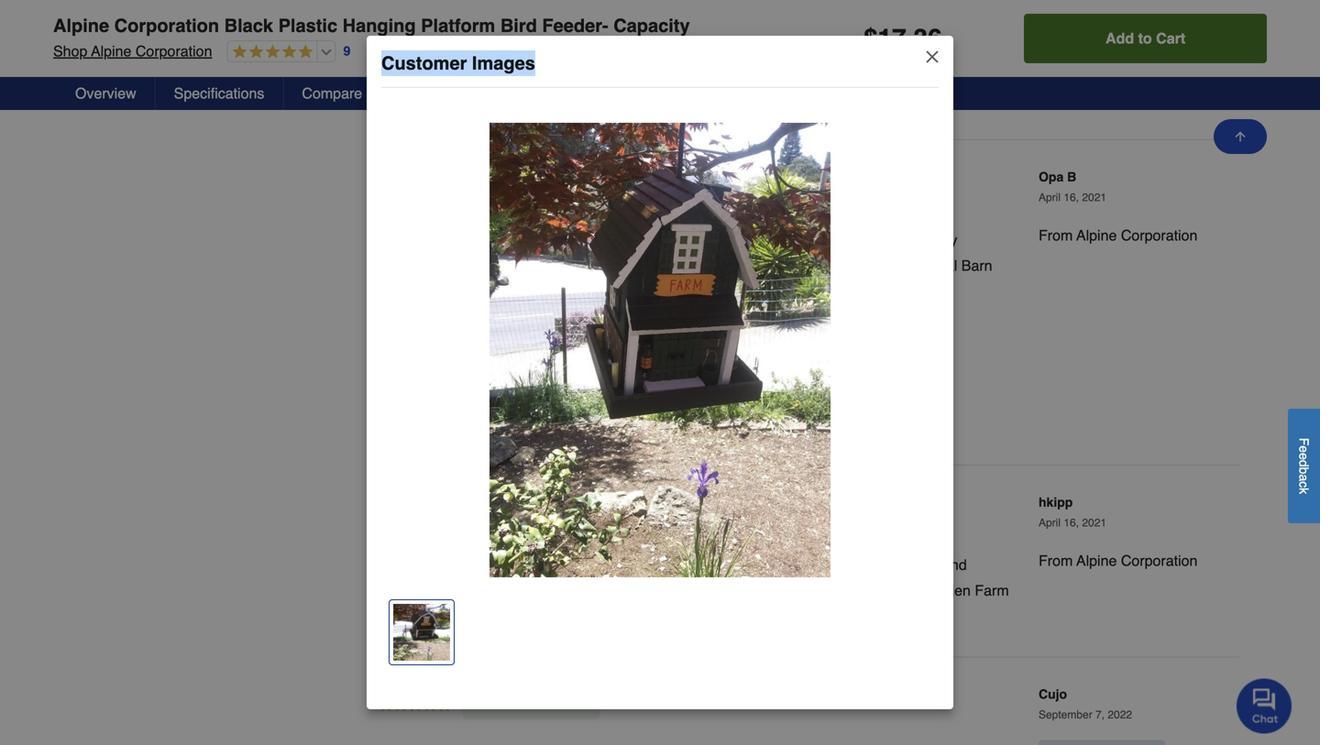 Task type: vqa. For each thing, say whether or not it's contained in the screenshot.
0-
no



Task type: describe. For each thing, give the bounding box(es) containing it.
cujo
[[1039, 687, 1067, 702]]

specifications
[[174, 85, 264, 102]]

2022
[[1108, 709, 1133, 722]]

review for in
[[414, 557, 456, 574]]

https://photos us.bazaarvoice.com/photo/2/cghvdg86ywxwaw5l/0ae8d23d 1e72 5efc b277 fb08f769d4d4 image
[[378, 313, 492, 428]]

big
[[758, 557, 778, 574]]

of up decking.
[[601, 231, 613, 248]]

the right "for"
[[532, 65, 552, 82]]

0 vertical spatial very
[[889, 13, 917, 30]]

them
[[440, 582, 472, 599]]

b
[[1067, 170, 1077, 184]]

stands
[[563, 608, 606, 625]]

a left little
[[512, 39, 520, 56]]

watch
[[541, 90, 579, 107]]

1 vertical spatial i
[[985, 65, 989, 82]]

1 vertical spatial our
[[684, 608, 705, 625]]

a inside button
[[1297, 474, 1312, 481]]

friends.
[[682, 90, 730, 107]]

part for have
[[572, 557, 597, 574]]

built.
[[407, 39, 438, 56]]

wrap
[[487, 283, 522, 300]]

c
[[1297, 481, 1312, 488]]

0 horizontal spatial you
[[471, 90, 494, 107]]

store
[[378, 608, 413, 625]]

so
[[781, 39, 796, 56]]

fans
[[782, 557, 810, 574]]

review for looks
[[414, 13, 456, 30]]

d
[[1297, 460, 1312, 467]]

four
[[406, 65, 431, 82]]

holes
[[472, 65, 507, 82]]

for
[[511, 65, 528, 82]]

side
[[635, 39, 662, 56]]

1 vertical spatial we
[[585, 582, 607, 599]]

7,
[[1096, 709, 1105, 722]]

specifications button
[[156, 77, 284, 110]]

f e e d b a c k
[[1297, 438, 1312, 494]]

overview
[[75, 85, 136, 102]]

well
[[378, 39, 403, 56]]

/house.
[[378, 283, 428, 300]]

bird
[[501, 15, 537, 36]]

looks
[[442, 39, 481, 56]]

it
[[844, 257, 852, 274]]

36
[[914, 24, 942, 53]]

with right fill
[[874, 39, 900, 56]]

with inside [this review was collected as part of a promotion.] i got this a week ago and hung it in my favorite maple tree , added the bird seeds and it has lots of customers. it looks like a real barn /house. with the wrap around decking. great product..love it
[[432, 283, 459, 300]]

bird inside [this review was collected as part of a promotion.] i really love this bird house, very colorful and well built. looks like a little farm house, side of the roof opens so you can fill with seed easily and has four open holes for the birds to eat from. comes with rope to hang with very cute product i recommend if you like to watch your feathered friends.
[[812, 13, 837, 30]]

promotion.] for side
[[630, 13, 703, 30]]

reviews button
[[382, 77, 475, 110]]

and right seeds in the top of the page
[[658, 257, 682, 274]]

[this review was collected as part of a promotion.] we are big fans of feeding the birds and watching them in our backyard.  we have many types of bird feeders but the alpine wooden farm store is very cute and really stands out among our other feeders.
[[378, 557, 1009, 625]]

from alpine corporation for [this review was collected as part of a promotion.] we are big fans of feeding the birds and watching them in our backyard.  we have many types of bird feeders but the alpine wooden farm store is very cute and really stands out among our other feeders.
[[1039, 552, 1198, 569]]

great looking
[[378, 170, 502, 191]]

4.7 stars image
[[228, 44, 313, 61]]

collected for a
[[490, 13, 548, 30]]

to right q&a
[[525, 90, 537, 107]]

very inside [this review was collected as part of a promotion.] we are big fans of feeding the birds and watching them in our backyard.  we have many types of bird feeders but the alpine wooden farm store is very cute and really stands out among our other feeders.
[[432, 608, 459, 625]]

colorful
[[921, 13, 968, 30]]

16, inside opa b april 16, 2021
[[1064, 191, 1079, 204]]

i for ago
[[707, 231, 711, 248]]

1 e from the top
[[1297, 446, 1312, 453]]

chat invite button image
[[1237, 678, 1293, 734]]

.
[[907, 24, 914, 53]]

overview button
[[57, 77, 156, 110]]

from.
[[633, 65, 666, 82]]

other
[[709, 608, 742, 625]]

cart
[[1156, 30, 1186, 47]]

promotion.] for bird
[[630, 231, 703, 248]]

as for have
[[552, 557, 568, 574]]

opa
[[1039, 170, 1064, 184]]

types
[[687, 582, 722, 599]]

to inside button
[[1139, 30, 1152, 47]]

hanging
[[343, 15, 416, 36]]

great inside [this review was collected as part of a promotion.] i got this a week ago and hung it in my favorite maple tree , added the bird seeds and it has lots of customers. it looks like a real barn /house. with the wrap around decking. great product..love it
[[634, 283, 671, 300]]

gallery thumbnail for item 0 image
[[393, 604, 450, 661]]

product
[[932, 65, 980, 82]]

the down maple on the top left
[[463, 283, 483, 300]]

recommend for have
[[526, 531, 592, 544]]

opens
[[737, 39, 777, 56]]

watching
[[378, 582, 436, 599]]

would for tree
[[490, 206, 523, 219]]

the right feeding on the right bottom
[[882, 557, 903, 574]]

comes
[[671, 65, 717, 82]]

opa b april 16, 2021
[[1039, 170, 1107, 204]]

a left real on the right top of the page
[[921, 257, 929, 274]]

arrow up image
[[1233, 129, 1248, 144]]

hkipp april 16, 2021
[[1039, 495, 1107, 529]]

alpine up add
[[1077, 9, 1117, 26]]

1 vertical spatial like
[[498, 90, 520, 107]]

collected for tree
[[490, 231, 548, 248]]

if
[[459, 90, 467, 107]]

the right but
[[848, 582, 868, 599]]

to left eat
[[592, 65, 605, 82]]

shop
[[53, 43, 87, 60]]

roof
[[707, 39, 733, 56]]

checkmark image for hkipp
[[470, 530, 485, 545]]

cute inside [this review was collected as part of a promotion.] we are big fans of feeding the birds and watching them in our backyard.  we have many types of bird feeders but the alpine wooden farm store is very cute and really stands out among our other feeders.
[[463, 608, 491, 625]]

as for farm
[[552, 13, 568, 30]]

a left week
[[767, 231, 775, 248]]

of left capacity
[[601, 13, 613, 30]]

and up easily
[[972, 13, 997, 30]]

2021 inside opa b april 16, 2021
[[1082, 191, 1107, 204]]

looks
[[856, 257, 891, 274]]

birds inside [this review was collected as part of a promotion.] i really love this bird house, very colorful and well built. looks like a little farm house, side of the roof opens so you can fill with seed easily and has four open holes for the birds to eat from. comes with rope to hang with very cute product i recommend if you like to watch your feathered friends.
[[556, 65, 588, 82]]

was for maple
[[460, 231, 486, 248]]

has inside [this review was collected as part of a promotion.] i got this a week ago and hung it in my favorite maple tree , added the bird seeds and it has lots of customers. it looks like a real barn /house. with the wrap around decking. great product..love it
[[697, 257, 721, 274]]

farm
[[975, 582, 1009, 599]]

tree
[[479, 257, 504, 274]]

black
[[224, 15, 273, 36]]

platform
[[421, 15, 495, 36]]

1 horizontal spatial it
[[770, 283, 777, 300]]

[this for [this review was collected as part of a promotion.] i got this a week ago and hung it in my favorite maple tree , added the bird seeds and it has lots of customers. it looks like a real barn /house. with the wrap around decking. great product..love it
[[378, 231, 410, 248]]

reviews
[[400, 85, 455, 102]]

the up around
[[561, 257, 582, 274]]

but
[[824, 582, 844, 599]]

16, inside hkipp april 16, 2021
[[1064, 517, 1079, 529]]

add
[[1106, 30, 1134, 47]]

maple
[[435, 257, 475, 274]]

real
[[933, 257, 958, 274]]

this inside [this review was collected as part of a promotion.] i really love this bird house, very colorful and well built. looks like a little farm house, side of the roof opens so you can fill with seed easily and has four open holes for the birds to eat from. comes with rope to hang with very cute product i recommend if you like to watch your feathered friends.
[[786, 13, 808, 30]]

alpine up shop
[[53, 15, 109, 36]]

april inside opa b april 16, 2021
[[1039, 191, 1061, 204]]

of right side
[[666, 39, 679, 56]]

,
[[508, 257, 512, 274]]

favorite
[[378, 257, 431, 274]]

lots
[[725, 257, 748, 274]]

your
[[583, 90, 612, 107]]

customers.
[[768, 257, 840, 274]]

seeds
[[614, 257, 653, 274]]

among
[[635, 608, 680, 625]]

1 from from the top
[[1039, 9, 1073, 26]]

open
[[435, 65, 468, 82]]

of right fans
[[814, 557, 826, 574]]

hung
[[874, 231, 907, 248]]

in inside [this review was collected as part of a promotion.] we are big fans of feeding the birds and watching them in our backyard.  we have many types of bird feeders but the alpine wooden farm store is very cute and really stands out among our other feeders.
[[476, 582, 488, 599]]



Task type: locate. For each thing, give the bounding box(es) containing it.
part for added
[[572, 231, 597, 248]]

birds up wooden
[[907, 557, 939, 574]]

customer images
[[381, 53, 535, 74]]

0 vertical spatial 16,
[[1064, 191, 1079, 204]]

1 was from the top
[[460, 13, 486, 30]]

birds inside [this review was collected as part of a promotion.] we are big fans of feeding the birds and watching them in our backyard.  we have many types of bird feeders but the alpine wooden farm store is very cute and really stands out among our other feeders.
[[907, 557, 939, 574]]

our
[[492, 582, 513, 599], [684, 608, 705, 625]]

3 recommend from the top
[[526, 698, 592, 711]]

checkmark image up them
[[470, 530, 485, 545]]

part up farm
[[572, 13, 597, 30]]

2 vertical spatial like
[[895, 257, 917, 274]]

16,
[[1064, 191, 1079, 204], [1064, 517, 1079, 529]]

0 vertical spatial collected
[[490, 13, 548, 30]]

our left backyard.
[[492, 582, 513, 599]]

would recommend
[[490, 206, 592, 219], [490, 531, 592, 544], [490, 698, 592, 711]]

out
[[610, 608, 631, 625]]

1 vertical spatial cute
[[463, 608, 491, 625]]

alpine down feeding on the right bottom
[[872, 582, 913, 599]]

with down maple on the top left
[[432, 283, 459, 300]]

alpine down hkipp april 16, 2021
[[1077, 552, 1117, 569]]

2 from alpine corporation from the top
[[1039, 227, 1198, 244]]

1 would recommend from the top
[[490, 206, 592, 219]]

seed
[[904, 39, 936, 56]]

2 from from the top
[[1039, 227, 1073, 244]]

[this up watching
[[378, 557, 410, 574]]

2 vertical spatial [this
[[378, 557, 410, 574]]

april down hkipp
[[1039, 517, 1061, 529]]

house, up eat
[[587, 39, 631, 56]]

really inside [this review was collected as part of a promotion.] we are big fans of feeding the birds and watching them in our backyard.  we have many types of bird feeders but the alpine wooden farm store is very cute and really stands out among our other feeders.
[[524, 608, 559, 625]]

3 [this from the top
[[378, 557, 410, 574]]

review inside [this review was collected as part of a promotion.] we are big fans of feeding the birds and watching them in our backyard.  we have many types of bird feeders but the alpine wooden farm store is very cute and really stands out among our other feeders.
[[414, 557, 456, 574]]

april down opa in the top of the page
[[1039, 191, 1061, 204]]

1 2021 from the top
[[1082, 191, 1107, 204]]

2 vertical spatial i
[[707, 231, 711, 248]]

feeders
[[771, 582, 820, 599]]

part inside [this review was collected as part of a promotion.] i really love this bird house, very colorful and well built. looks like a little farm house, side of the roof opens so you can fill with seed easily and has four open holes for the birds to eat from. comes with rope to hang with very cute product i recommend if you like to watch your feathered friends.
[[572, 13, 597, 30]]

part inside [this review was collected as part of a promotion.] i got this a week ago and hung it in my favorite maple tree , added the bird seeds and it has lots of customers. it looks like a real barn /house. with the wrap around decking. great product..love it
[[572, 231, 597, 248]]

i right product
[[985, 65, 989, 82]]

a
[[618, 13, 626, 30], [512, 39, 520, 56], [618, 231, 626, 248], [767, 231, 775, 248], [921, 257, 929, 274], [1297, 474, 1312, 481], [618, 557, 626, 574]]

2 vertical spatial collected
[[490, 557, 548, 574]]

bird down are
[[742, 582, 767, 599]]

1 horizontal spatial we
[[707, 557, 729, 574]]

as inside [this review was collected as part of a promotion.] i really love this bird house, very colorful and well built. looks like a little farm house, side of the roof opens so you can fill with seed easily and has four open holes for the birds to eat from. comes with rope to hang with very cute product i recommend if you like to watch your feathered friends.
[[552, 13, 568, 30]]

0 vertical spatial in
[[923, 231, 934, 248]]

1 vertical spatial recommend
[[526, 531, 592, 544]]

review inside [this review was collected as part of a promotion.] i really love this bird house, very colorful and well built. looks like a little farm house, side of the roof opens so you can fill with seed easily and has four open holes for the birds to eat from. comes with rope to hang with very cute product i recommend if you like to watch your feathered friends.
[[414, 13, 456, 30]]

0 vertical spatial recommend
[[526, 206, 592, 219]]

i for house,
[[707, 13, 711, 30]]

as inside [this review was collected as part of a promotion.] we are big fans of feeding the birds and watching them in our backyard.  we have many types of bird feeders but the alpine wooden farm store is very cute and really stands out among our other feeders.
[[552, 557, 568, 574]]

1 horizontal spatial house,
[[841, 13, 885, 30]]

0 horizontal spatial cute
[[463, 608, 491, 625]]

2 part from the top
[[572, 231, 597, 248]]

1 vertical spatial would recommend
[[490, 531, 592, 544]]

[this inside [this review was collected as part of a promotion.] i got this a week ago and hung it in my favorite maple tree , added the bird seeds and it has lots of customers. it looks like a real barn /house. with the wrap around decking. great product..love it
[[378, 231, 410, 248]]

house, up fill
[[841, 13, 885, 30]]

birds down farm
[[556, 65, 588, 82]]

feeders.
[[746, 608, 799, 625]]

3 from from the top
[[1039, 552, 1073, 569]]

0 vertical spatial i
[[707, 13, 711, 30]]

great left the looking
[[378, 170, 426, 191]]

you
[[800, 39, 824, 56], [471, 90, 494, 107]]

bird up decking.
[[586, 257, 610, 274]]

1 vertical spatial checkmark image
[[470, 697, 485, 711]]

great
[[378, 170, 426, 191], [634, 283, 671, 300]]

0 vertical spatial you
[[800, 39, 824, 56]]

e
[[1297, 446, 1312, 453], [1297, 453, 1312, 460]]

looking
[[431, 170, 502, 191]]

2 vertical spatial it
[[770, 283, 777, 300]]

was up looks
[[460, 13, 486, 30]]

0 vertical spatial 2021
[[1082, 191, 1107, 204]]

1 horizontal spatial has
[[697, 257, 721, 274]]

1 horizontal spatial in
[[923, 231, 934, 248]]

16, down hkipp
[[1064, 517, 1079, 529]]

1 april from the top
[[1039, 191, 1061, 204]]

1 vertical spatial 2021
[[1082, 517, 1107, 529]]

from alpine corporation down opa b april 16, 2021
[[1039, 227, 1198, 244]]

0 horizontal spatial bird
[[586, 257, 610, 274]]

recommend down stands
[[526, 698, 592, 711]]

very down fill
[[868, 65, 896, 82]]

1 checkmark image from the top
[[470, 530, 485, 545]]

as up farm
[[552, 13, 568, 30]]

0 vertical spatial promotion.]
[[630, 13, 703, 30]]

0 vertical spatial it
[[911, 231, 918, 248]]

images
[[472, 53, 535, 74]]

1 vertical spatial from alpine corporation
[[1039, 227, 1198, 244]]

0 vertical spatial this
[[786, 13, 808, 30]]

2 promotion.] from the top
[[630, 231, 703, 248]]

9
[[343, 44, 351, 58]]

september
[[1039, 709, 1093, 722]]

1 vertical spatial in
[[476, 582, 488, 599]]

1 promotion.] from the top
[[630, 13, 703, 30]]

it
[[911, 231, 918, 248], [686, 257, 693, 274], [770, 283, 777, 300]]

1 from alpine corporation from the top
[[1039, 9, 1198, 26]]

has left lots
[[697, 257, 721, 274]]

q&a button
[[475, 77, 543, 110]]

cute down them
[[463, 608, 491, 625]]

2 vertical spatial review
[[414, 557, 456, 574]]

review
[[414, 13, 456, 30], [414, 231, 456, 248], [414, 557, 456, 574]]

like inside [this review was collected as part of a promotion.] i got this a week ago and hung it in my favorite maple tree , added the bird seeds and it has lots of customers. it looks like a real barn /house. with the wrap around decking. great product..love it
[[895, 257, 917, 274]]

0 horizontal spatial we
[[585, 582, 607, 599]]

this up so at the top
[[786, 13, 808, 30]]

1 vertical spatial this
[[740, 231, 763, 248]]

checkmark image
[[470, 205, 485, 219]]

add to cart
[[1106, 30, 1186, 47]]

1 horizontal spatial our
[[684, 608, 705, 625]]

checkmark image right "5 stars" image
[[470, 697, 485, 711]]

review up them
[[414, 557, 456, 574]]

review up maple on the top left
[[414, 231, 456, 248]]

0 vertical spatial part
[[572, 13, 597, 30]]

3 collected from the top
[[490, 557, 548, 574]]

collected inside [this review was collected as part of a promotion.] we are big fans of feeding the birds and watching them in our backyard.  we have many types of bird feeders but the alpine wooden farm store is very cute and really stands out among our other feeders.
[[490, 557, 548, 574]]

2 recommend from the top
[[526, 531, 592, 544]]

1 vertical spatial was
[[460, 231, 486, 248]]

0 vertical spatial from alpine corporation
[[1039, 9, 1198, 26]]

a up seeds in the top of the page
[[618, 231, 626, 248]]

promotion.] inside [this review was collected as part of a promotion.] i got this a week ago and hung it in my favorite maple tree , added the bird seeds and it has lots of customers. it looks like a real barn /house. with the wrap around decking. great product..love it
[[630, 231, 703, 248]]

0 vertical spatial like
[[485, 39, 507, 56]]

[this inside [this review was collected as part of a promotion.] i really love this bird house, very colorful and well built. looks like a little farm house, side of the roof opens so you can fill with seed easily and has four open holes for the birds to eat from. comes with rope to hang with very cute product i recommend if you like to watch your feathered friends.
[[378, 13, 410, 30]]

2 review from the top
[[414, 231, 456, 248]]

with down the 'roof'
[[721, 65, 747, 82]]

decking.
[[576, 283, 630, 300]]

it down customers.
[[770, 283, 777, 300]]

i
[[707, 13, 711, 30], [985, 65, 989, 82], [707, 231, 711, 248]]

this inside [this review was collected as part of a promotion.] i got this a week ago and hung it in my favorite maple tree , added the bird seeds and it has lots of customers. it looks like a real barn /house. with the wrap around decking. great product..love it
[[740, 231, 763, 248]]

0 vertical spatial bird
[[812, 13, 837, 30]]

checkmark image for cujo
[[470, 697, 485, 711]]

cute inside [this review was collected as part of a promotion.] i really love this bird house, very colorful and well built. looks like a little farm house, side of the roof opens so you can fill with seed easily and has four open holes for the birds to eat from. comes with rope to hang with very cute product i recommend if you like to watch your feathered friends.
[[900, 65, 927, 82]]

2 collected from the top
[[490, 231, 548, 248]]

was inside [this review was collected as part of a promotion.] i got this a week ago and hung it in my favorite maple tree , added the bird seeds and it has lots of customers. it looks like a real barn /house. with the wrap around decking. great product..love it
[[460, 231, 486, 248]]

collected up backyard.
[[490, 557, 548, 574]]

2 horizontal spatial bird
[[812, 13, 837, 30]]

2 vertical spatial was
[[460, 557, 486, 574]]

as up backyard.
[[552, 557, 568, 574]]

1 vertical spatial part
[[572, 231, 597, 248]]

0 horizontal spatial really
[[524, 608, 559, 625]]

3 as from the top
[[552, 557, 568, 574]]

2 2021 from the top
[[1082, 517, 1107, 529]]

gallery item 0 image
[[490, 123, 831, 578]]

2 horizontal spatial it
[[911, 231, 918, 248]]

2 april from the top
[[1039, 517, 1061, 529]]

recommend for added
[[526, 206, 592, 219]]

2 vertical spatial promotion.]
[[630, 557, 703, 574]]

[this for [this review was collected as part of a promotion.] we are big fans of feeding the birds and watching them in our backyard.  we have many types of bird feeders but the alpine wooden farm store is very cute and really stands out among our other feeders.
[[378, 557, 410, 574]]

3 would from the top
[[490, 698, 523, 711]]

review for favorite
[[414, 231, 456, 248]]

hang
[[801, 65, 834, 82]]

this
[[786, 13, 808, 30], [740, 231, 763, 248]]

checkmark image
[[470, 530, 485, 545], [470, 697, 485, 711]]

1 vertical spatial bird
[[586, 257, 610, 274]]

wooden
[[917, 582, 971, 599]]

2 would from the top
[[490, 531, 523, 544]]

1 horizontal spatial bird
[[742, 582, 767, 599]]

0 horizontal spatial it
[[686, 257, 693, 274]]

0 vertical spatial has
[[378, 65, 401, 82]]

1 vertical spatial as
[[552, 231, 568, 248]]

1 vertical spatial review
[[414, 231, 456, 248]]

2 vertical spatial from alpine corporation
[[1039, 552, 1198, 569]]

very right is
[[432, 608, 459, 625]]

and right easily
[[981, 39, 1006, 56]]

f
[[1297, 438, 1312, 446]]

and up the it
[[846, 231, 870, 248]]

a inside [this review was collected as part of a promotion.] we are big fans of feeding the birds and watching them in our backyard.  we have many types of bird feeders but the alpine wooden farm store is very cute and really stands out among our other feeders.
[[618, 557, 626, 574]]

0 vertical spatial april
[[1039, 191, 1061, 204]]

was inside [this review was collected as part of a promotion.] i really love this bird house, very colorful and well built. looks like a little farm house, side of the roof opens so you can fill with seed easily and has four open holes for the birds to eat from. comes with rope to hang with very cute product i recommend if you like to watch your feathered friends.
[[460, 13, 486, 30]]

i up the 'roof'
[[707, 13, 711, 30]]

part up backyard.
[[572, 557, 597, 574]]

2 was from the top
[[460, 231, 486, 248]]

k
[[1297, 488, 1312, 494]]

from for [this review was collected as part of a promotion.] i got this a week ago and hung it in my favorite maple tree , added the bird seeds and it has lots of customers. it looks like a real barn /house. with the wrap around decking. great product..love it
[[1039, 227, 1073, 244]]

from alpine corporation for [this review was collected as part of a promotion.] i got this a week ago and hung it in my favorite maple tree , added the bird seeds and it has lots of customers. it looks like a real barn /house. with the wrap around decking. great product..love it
[[1039, 227, 1198, 244]]

was for like
[[460, 13, 486, 30]]

from alpine corporation up add
[[1039, 9, 1198, 26]]

0 vertical spatial we
[[707, 557, 729, 574]]

0 vertical spatial great
[[378, 170, 426, 191]]

2 vertical spatial would recommend
[[490, 698, 592, 711]]

you right so at the top
[[800, 39, 824, 56]]

a up have
[[618, 557, 626, 574]]

[this review was collected as part of a promotion.] i really love this bird house, very colorful and well built. looks like a little farm house, side of the roof opens so you can fill with seed easily and has four open holes for the birds to eat from. comes with rope to hang with very cute product i recommend if you like to watch your feathered friends.
[[378, 13, 1006, 107]]

would recommend for tree
[[490, 206, 592, 219]]

customer
[[381, 53, 467, 74]]

3 from alpine corporation from the top
[[1039, 552, 1198, 569]]

capacity
[[614, 15, 690, 36]]

recommend up backyard.
[[526, 531, 592, 544]]

like down "for"
[[498, 90, 520, 107]]

have
[[611, 582, 643, 599]]

has down well
[[378, 65, 401, 82]]

great down seeds in the top of the page
[[634, 283, 671, 300]]

1 horizontal spatial cute
[[900, 65, 927, 82]]

0 horizontal spatial in
[[476, 582, 488, 599]]

like up holes
[[485, 39, 507, 56]]

birds
[[556, 65, 588, 82], [907, 557, 939, 574]]

0 horizontal spatial our
[[492, 582, 513, 599]]

compare button
[[284, 77, 382, 110]]

2 [this from the top
[[378, 231, 410, 248]]

2 vertical spatial part
[[572, 557, 597, 574]]

1 horizontal spatial birds
[[907, 557, 939, 574]]

cujo september 7, 2022
[[1039, 687, 1133, 722]]

feathered
[[616, 90, 678, 107]]

has inside [this review was collected as part of a promotion.] i really love this bird house, very colorful and well built. looks like a little farm house, side of the roof opens so you can fill with seed easily and has four open holes for the birds to eat from. comes with rope to hang with very cute product i recommend if you like to watch your feathered friends.
[[378, 65, 401, 82]]

very up seed
[[889, 13, 917, 30]]

easily
[[940, 39, 977, 56]]

we left are
[[707, 557, 729, 574]]

recommend up added
[[526, 206, 592, 219]]

[this up well
[[378, 13, 410, 30]]

my
[[938, 231, 958, 248]]

i left the got
[[707, 231, 711, 248]]

house,
[[841, 13, 885, 30], [587, 39, 631, 56]]

would recommend for backyard.
[[490, 531, 592, 544]]

review inside [this review was collected as part of a promotion.] i got this a week ago and hung it in my favorite maple tree , added the bird seeds and it has lots of customers. it looks like a real barn /house. with the wrap around decking. great product..love it
[[414, 231, 456, 248]]

1 vertical spatial collected
[[490, 231, 548, 248]]

0 vertical spatial from
[[1039, 9, 1073, 26]]

[this inside [this review was collected as part of a promotion.] we are big fans of feeding the birds and watching them in our backyard.  we have many types of bird feeders but the alpine wooden farm store is very cute and really stands out among our other feeders.
[[378, 557, 410, 574]]

1 vertical spatial promotion.]
[[630, 231, 703, 248]]

0 horizontal spatial great
[[378, 170, 426, 191]]

got
[[715, 231, 736, 248]]

with down can at the top right
[[838, 65, 864, 82]]

0 vertical spatial would
[[490, 206, 523, 219]]

[this up favorite
[[378, 231, 410, 248]]

of right lots
[[752, 257, 764, 274]]

barn
[[962, 257, 993, 274]]

1 as from the top
[[552, 13, 568, 30]]

added
[[516, 257, 557, 274]]

from for [this review was collected as part of a promotion.] we are big fans of feeding the birds and watching them in our backyard.  we have many types of bird feeders but the alpine wooden farm store is very cute and really stands out among our other feeders.
[[1039, 552, 1073, 569]]

0 vertical spatial cute
[[900, 65, 927, 82]]

0 horizontal spatial has
[[378, 65, 401, 82]]

promotion.] up side
[[630, 13, 703, 30]]

0 vertical spatial would recommend
[[490, 206, 592, 219]]

part inside [this review was collected as part of a promotion.] we are big fans of feeding the birds and watching them in our backyard.  we have many types of bird feeders but the alpine wooden farm store is very cute and really stands out among our other feeders.
[[572, 557, 597, 574]]

and
[[972, 13, 997, 30], [981, 39, 1006, 56], [846, 231, 870, 248], [658, 257, 682, 274], [943, 557, 967, 574], [495, 608, 520, 625]]

collected for backyard.
[[490, 557, 548, 574]]

3 promotion.] from the top
[[630, 557, 703, 574]]

[this for [this review was collected as part of a promotion.] i really love this bird house, very colorful and well built. looks like a little farm house, side of the roof opens so you can fill with seed easily and has four open holes for the birds to eat from. comes with rope to hang with very cute product i recommend if you like to watch your feathered friends.
[[378, 13, 410, 30]]

alpine
[[1077, 9, 1117, 26], [53, 15, 109, 36], [91, 43, 132, 60], [1077, 227, 1117, 244], [1077, 552, 1117, 569], [872, 582, 913, 599]]

3 review from the top
[[414, 557, 456, 574]]

is
[[417, 608, 428, 625]]

alpine inside [this review was collected as part of a promotion.] we are big fans of feeding the birds and watching them in our backyard.  we have many types of bird feeders but the alpine wooden farm store is very cute and really stands out among our other feeders.
[[872, 582, 913, 599]]

2 would recommend from the top
[[490, 531, 592, 544]]

0 vertical spatial as
[[552, 13, 568, 30]]

2 vertical spatial from
[[1039, 552, 1073, 569]]

would up backyard.
[[490, 531, 523, 544]]

would for backyard.
[[490, 531, 523, 544]]

0 vertical spatial was
[[460, 13, 486, 30]]

and down backyard.
[[495, 608, 520, 625]]

promotion.] inside [this review was collected as part of a promotion.] we are big fans of feeding the birds and watching them in our backyard.  we have many types of bird feeders but the alpine wooden farm store is very cute and really stands out among our other feeders.
[[630, 557, 703, 574]]

part for farm
[[572, 13, 597, 30]]

0 vertical spatial review
[[414, 13, 456, 30]]

2 vertical spatial recommend
[[526, 698, 592, 711]]

little
[[524, 39, 550, 56]]

0 vertical spatial really
[[715, 13, 750, 30]]

q&a
[[493, 85, 524, 102]]

backyard.
[[517, 582, 581, 599]]

alpine down opa b april 16, 2021
[[1077, 227, 1117, 244]]

[this
[[378, 13, 410, 30], [378, 231, 410, 248], [378, 557, 410, 574]]

promotion.] for types
[[630, 557, 703, 574]]

1 collected from the top
[[490, 13, 548, 30]]

hkipp
[[1039, 495, 1073, 510]]

bird
[[812, 13, 837, 30], [586, 257, 610, 274], [742, 582, 767, 599]]

collected inside [this review was collected as part of a promotion.] i got this a week ago and hung it in my favorite maple tree , added the bird seeds and it has lots of customers. it looks like a real barn /house. with the wrap around decking. great product..love it
[[490, 231, 548, 248]]

like
[[485, 39, 507, 56], [498, 90, 520, 107], [895, 257, 917, 274]]

2 as from the top
[[552, 231, 568, 248]]

you right the if
[[471, 90, 494, 107]]

from alpine corporation down hkipp april 16, 2021
[[1039, 552, 1198, 569]]

2 vertical spatial would
[[490, 698, 523, 711]]

1 part from the top
[[572, 13, 597, 30]]

0 vertical spatial our
[[492, 582, 513, 599]]

1 horizontal spatial you
[[800, 39, 824, 56]]

was up them
[[460, 557, 486, 574]]

in inside [this review was collected as part of a promotion.] i got this a week ago and hung it in my favorite maple tree , added the bird seeds and it has lots of customers. it looks like a real barn /house. with the wrap around decking. great product..love it
[[923, 231, 934, 248]]

5 stars image
[[378, 697, 453, 716]]

a right feeder-
[[618, 13, 626, 30]]

1 vertical spatial would
[[490, 531, 523, 544]]

2 vertical spatial bird
[[742, 582, 767, 599]]

1 recommend from the top
[[526, 206, 592, 219]]

1 16, from the top
[[1064, 191, 1079, 204]]

0 horizontal spatial house,
[[587, 39, 631, 56]]

as up added
[[552, 231, 568, 248]]

the up comes
[[683, 39, 703, 56]]

2 checkmark image from the top
[[470, 697, 485, 711]]

shop alpine corporation
[[53, 43, 212, 60]]

0 horizontal spatial birds
[[556, 65, 588, 82]]

1 vertical spatial from
[[1039, 227, 1073, 244]]

1 vertical spatial [this
[[378, 231, 410, 248]]

as for added
[[552, 231, 568, 248]]

16, down b
[[1064, 191, 1079, 204]]

really inside [this review was collected as part of a promotion.] i really love this bird house, very colorful and well built. looks like a little farm house, side of the roof opens so you can fill with seed easily and has four open holes for the birds to eat from. comes with rope to hang with very cute product i recommend if you like to watch your feathered friends.
[[715, 13, 750, 30]]

2 16, from the top
[[1064, 517, 1079, 529]]

1 [this from the top
[[378, 13, 410, 30]]

0 horizontal spatial this
[[740, 231, 763, 248]]

was for our
[[460, 557, 486, 574]]

3 would recommend from the top
[[490, 698, 592, 711]]

1 vertical spatial 16,
[[1064, 517, 1079, 529]]

add to cart button
[[1024, 14, 1267, 63]]

3 part from the top
[[572, 557, 597, 574]]

b
[[1297, 467, 1312, 474]]

very
[[889, 13, 917, 30], [868, 65, 896, 82], [432, 608, 459, 625]]

and up wooden
[[943, 557, 967, 574]]

1 vertical spatial really
[[524, 608, 559, 625]]

collected up ,
[[490, 231, 548, 248]]

april inside hkipp april 16, 2021
[[1039, 517, 1061, 529]]

close image
[[923, 48, 942, 66]]

alpine right shop
[[91, 43, 132, 60]]

many
[[647, 582, 683, 599]]

bird inside [this review was collected as part of a promotion.] i got this a week ago and hung it in my favorite maple tree , added the bird seeds and it has lots of customers. it looks like a real barn /house. with the wrap around decking. great product..love it
[[586, 257, 610, 274]]

promotion.] up many
[[630, 557, 703, 574]]

really up the 'roof'
[[715, 13, 750, 30]]

collected inside [this review was collected as part of a promotion.] i really love this bird house, very colorful and well built. looks like a little farm house, side of the roof opens so you can fill with seed easily and has four open holes for the birds to eat from. comes with rope to hang with very cute product i recommend if you like to watch your feathered friends.
[[490, 13, 548, 30]]

promotion.] up seeds in the top of the page
[[630, 231, 703, 248]]

bird inside [this review was collected as part of a promotion.] we are big fans of feeding the birds and watching them in our backyard.  we have many types of bird feeders but the alpine wooden farm store is very cute and really stands out among our other feeders.
[[742, 582, 767, 599]]

are
[[733, 557, 754, 574]]

was inside [this review was collected as part of a promotion.] we are big fans of feeding the birds and watching them in our backyard.  we have many types of bird feeders but the alpine wooden farm store is very cute and really stands out among our other feeders.
[[460, 557, 486, 574]]

1 horizontal spatial really
[[715, 13, 750, 30]]

eat
[[609, 65, 629, 82]]

1 review from the top
[[414, 13, 456, 30]]

1 vertical spatial you
[[471, 90, 494, 107]]

of up other
[[726, 582, 738, 599]]

2 e from the top
[[1297, 453, 1312, 460]]

week
[[779, 231, 813, 248]]

plastic
[[278, 15, 338, 36]]

of up have
[[601, 557, 613, 574]]

part up decking.
[[572, 231, 597, 248]]

1 vertical spatial house,
[[587, 39, 631, 56]]

of
[[601, 13, 613, 30], [666, 39, 679, 56], [601, 231, 613, 248], [752, 257, 764, 274], [601, 557, 613, 574], [814, 557, 826, 574], [726, 582, 738, 599]]

can
[[828, 39, 852, 56]]

2021 inside hkipp april 16, 2021
[[1082, 517, 1107, 529]]

as inside [this review was collected as part of a promotion.] i got this a week ago and hung it in my favorite maple tree , added the bird seeds and it has lots of customers. it looks like a real barn /house. with the wrap around decking. great product..love it
[[552, 231, 568, 248]]

2 vertical spatial as
[[552, 557, 568, 574]]

farm
[[554, 39, 583, 56]]

1 would from the top
[[490, 206, 523, 219]]

3 was from the top
[[460, 557, 486, 574]]

0 vertical spatial birds
[[556, 65, 588, 82]]

1 vertical spatial it
[[686, 257, 693, 274]]

promotion.] inside [this review was collected as part of a promotion.] i really love this bird house, very colorful and well built. looks like a little farm house, side of the roof opens so you can fill with seed easily and has four open holes for the birds to eat from. comes with rope to hang with very cute product i recommend if you like to watch your feathered friends.
[[630, 13, 703, 30]]

17
[[878, 24, 907, 53]]

[this review was collected as part of a promotion.] i got this a week ago and hung it in my favorite maple tree , added the bird seeds and it has lots of customers. it looks like a real barn /house. with the wrap around decking. great product..love it
[[378, 231, 993, 300]]

1 vertical spatial very
[[868, 65, 896, 82]]

to right rope
[[785, 65, 797, 82]]

1 horizontal spatial great
[[634, 283, 671, 300]]

really down backyard.
[[524, 608, 559, 625]]

1 vertical spatial great
[[634, 283, 671, 300]]

in left my
[[923, 231, 934, 248]]

1 vertical spatial has
[[697, 257, 721, 274]]

i inside [this review was collected as part of a promotion.] i got this a week ago and hung it in my favorite maple tree , added the bird seeds and it has lots of customers. it looks like a real barn /house. with the wrap around decking. great product..love it
[[707, 231, 711, 248]]

review up built.
[[414, 13, 456, 30]]

e up d
[[1297, 446, 1312, 453]]

recommend
[[378, 90, 455, 107]]

in right them
[[476, 582, 488, 599]]

it up the product..love
[[686, 257, 693, 274]]



